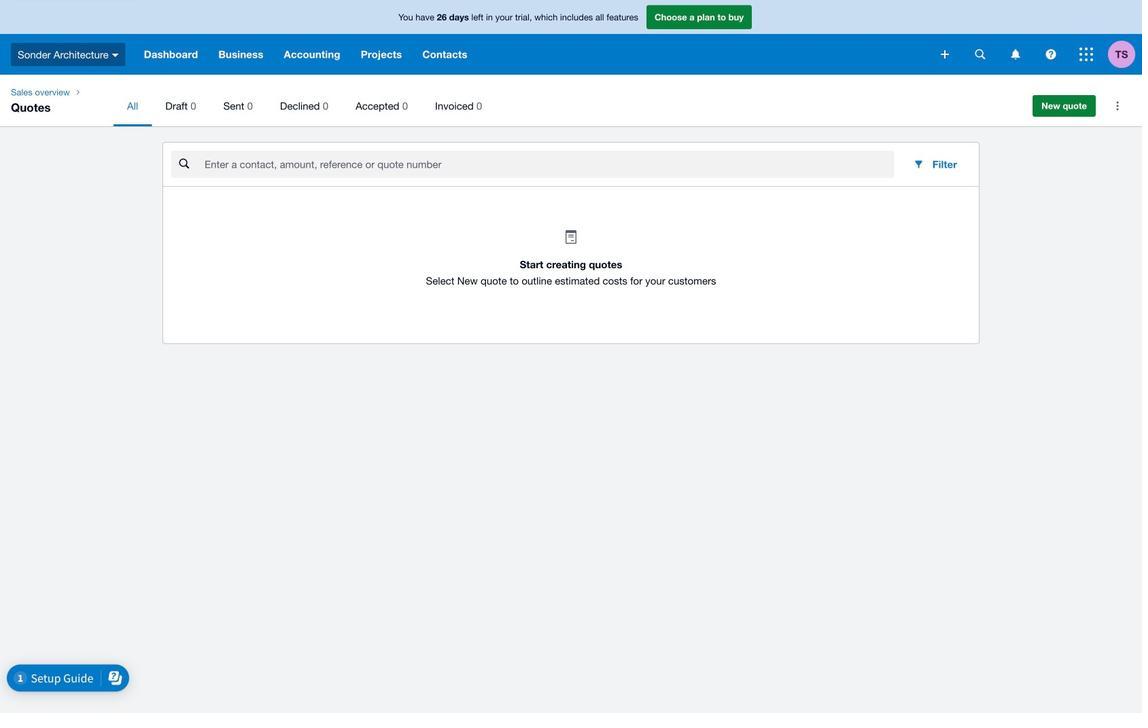 Task type: vqa. For each thing, say whether or not it's contained in the screenshot.
svg icon to the right
no



Task type: locate. For each thing, give the bounding box(es) containing it.
Enter a contact, amount, reference or quote number field
[[203, 152, 894, 177]]

menu
[[113, 86, 1014, 126]]

menu inside quotes element
[[113, 86, 1014, 126]]

svg image
[[1080, 48, 1093, 61], [975, 49, 985, 59], [1011, 49, 1020, 59], [1046, 49, 1056, 59], [941, 50, 949, 58], [112, 54, 119, 57]]

shortcuts image
[[1104, 92, 1131, 120]]

quotes element
[[0, 75, 1142, 126]]

banner
[[0, 0, 1142, 75]]



